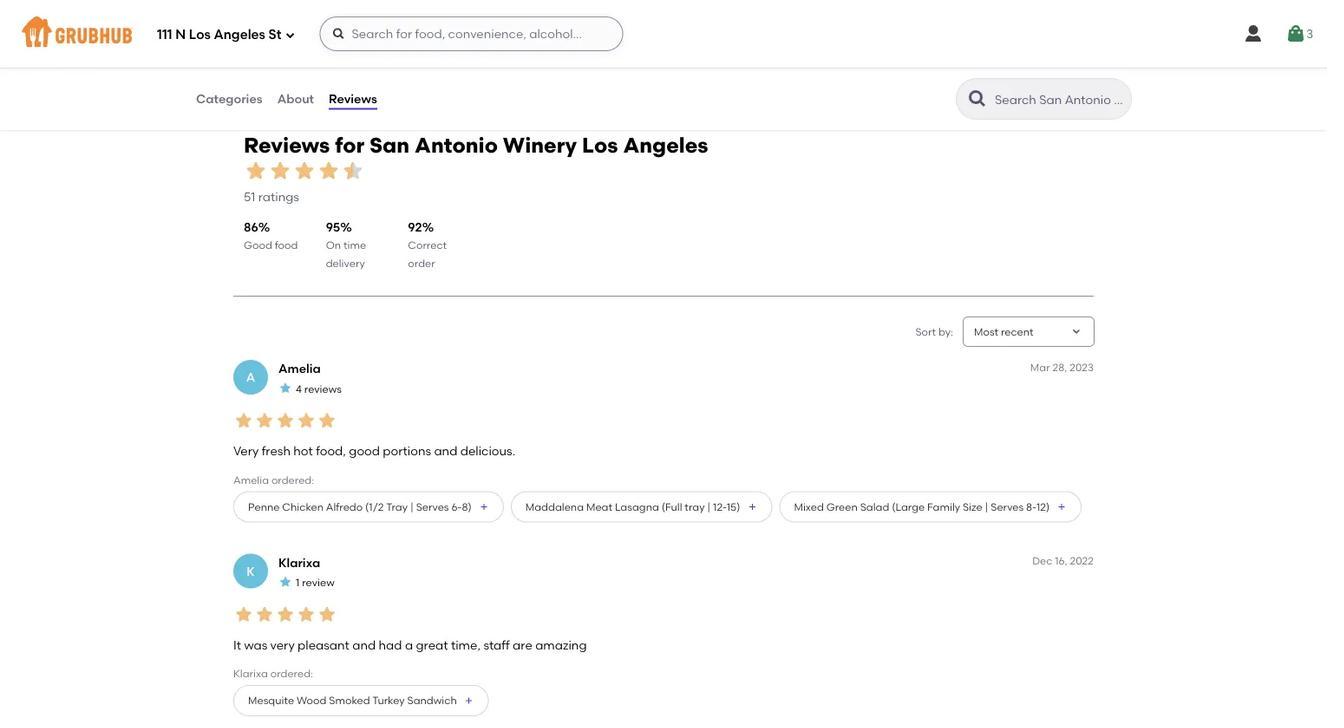 Task type: vqa. For each thing, say whether or not it's contained in the screenshot.
Sort ( recommended )
no



Task type: locate. For each thing, give the bounding box(es) containing it.
0 horizontal spatial klarixa
[[233, 667, 268, 680]]

0 horizontal spatial ratings
[[258, 189, 299, 204]]

mesquite wood smoked turkey sandwich
[[248, 694, 457, 707]]

plus icon image inside 'mesquite wood smoked turkey sandwich' button
[[464, 696, 474, 706]]

plus icon image for maddalena meat lasagna (full tray | 12-15)
[[747, 502, 758, 512]]

k
[[247, 564, 255, 579]]

0 vertical spatial reviews
[[329, 91, 377, 106]]

reviews up "for"
[[329, 91, 377, 106]]

1 horizontal spatial order
[[595, 64, 622, 76]]

st
[[268, 27, 281, 43]]

2 horizontal spatial |
[[985, 501, 988, 513]]

proceed
[[1047, 564, 1097, 579]]

amelia
[[278, 361, 321, 376], [233, 474, 269, 486]]

Search San Antonio Winery Los Angeles search field
[[993, 91, 1126, 108]]

turkey
[[372, 694, 405, 707]]

0 horizontal spatial |
[[410, 501, 414, 513]]

reviews inside button
[[329, 91, 377, 106]]

penne chicken alfredo (1/2 tray | serves 6-8)
[[248, 501, 472, 513]]

amelia for amelia
[[278, 361, 321, 376]]

amelia up 4
[[278, 361, 321, 376]]

portions
[[383, 444, 431, 459]]

1 vertical spatial and
[[352, 638, 376, 652]]

svg image
[[1243, 23, 1264, 44], [1285, 23, 1306, 44]]

on
[[326, 239, 341, 252]]

| for serves
[[410, 501, 414, 513]]

ordered: up chicken
[[271, 474, 314, 486]]

0 vertical spatial ordered:
[[271, 474, 314, 486]]

111 n los angeles st
[[157, 27, 281, 43]]

very
[[270, 638, 295, 652]]

0 horizontal spatial svg image
[[1243, 23, 1264, 44]]

serves left 8-
[[991, 501, 1024, 513]]

klarixa
[[278, 555, 320, 570], [233, 667, 268, 680]]

star icon image
[[244, 159, 268, 183], [268, 159, 292, 183], [292, 159, 317, 183], [317, 159, 341, 183], [341, 159, 365, 183], [341, 159, 365, 183], [278, 381, 292, 395], [233, 410, 254, 431], [254, 410, 275, 431], [275, 410, 296, 431], [296, 410, 317, 431], [317, 410, 337, 431], [278, 575, 292, 589], [233, 604, 254, 625], [254, 604, 275, 625], [275, 604, 296, 625], [296, 604, 317, 625], [317, 604, 337, 625]]

0 horizontal spatial serves
[[416, 501, 449, 513]]

plus icon image inside maddalena meat lasagna (full tray | 12-15) button
[[747, 502, 758, 512]]

0 horizontal spatial and
[[352, 638, 376, 652]]

2022
[[1070, 555, 1094, 567]]

0 vertical spatial los
[[189, 27, 211, 43]]

1 horizontal spatial amelia
[[278, 361, 321, 376]]

1 vertical spatial order
[[408, 257, 435, 269]]

plus icon image inside the penne chicken alfredo (1/2 tray | serves 6-8) button
[[479, 502, 489, 512]]

lasagna
[[615, 501, 659, 513]]

sort
[[915, 325, 936, 338]]

order
[[595, 64, 622, 76], [408, 257, 435, 269]]

Search for food, convenience, alcohol... search field
[[320, 16, 623, 51]]

plus icon image
[[479, 502, 489, 512], [747, 502, 758, 512], [1057, 502, 1067, 512], [464, 696, 474, 706]]

about
[[277, 91, 314, 106]]

caret down icon image
[[1069, 325, 1083, 339]]

0 vertical spatial ratings
[[446, 3, 487, 17]]

order down correct
[[408, 257, 435, 269]]

reviews for reviews
[[329, 91, 377, 106]]

fresh
[[262, 444, 291, 459]]

1 vertical spatial ordered:
[[270, 667, 313, 680]]

|
[[410, 501, 414, 513], [707, 501, 711, 513], [985, 501, 988, 513]]

0 horizontal spatial los
[[189, 27, 211, 43]]

1 horizontal spatial and
[[434, 444, 457, 459]]

klarixa ordered:
[[233, 667, 313, 680]]

proceed to checkout
[[1047, 564, 1173, 579]]

1 horizontal spatial svg image
[[1285, 23, 1306, 44]]

penne chicken alfredo (1/2 tray | serves 6-8) button
[[233, 492, 504, 523]]

angeles inside the main navigation navigation
[[214, 27, 265, 43]]

(large
[[892, 501, 925, 513]]

serves left 6-
[[416, 501, 449, 513]]

very fresh hot food, good portions and delicious.
[[233, 444, 515, 459]]

categories button
[[195, 68, 263, 130]]

1 serves from the left
[[416, 501, 449, 513]]

delicious.
[[460, 444, 515, 459]]

2 svg image from the left
[[1285, 23, 1306, 44]]

plus icon image right 8)
[[479, 502, 489, 512]]

0 vertical spatial klarixa
[[278, 555, 320, 570]]

and left had
[[352, 638, 376, 652]]

and
[[434, 444, 457, 459], [352, 638, 376, 652]]

ratings right "26"
[[446, 3, 487, 17]]

1 horizontal spatial |
[[707, 501, 711, 513]]

correct
[[408, 239, 447, 252]]

1 vertical spatial ratings
[[258, 189, 299, 204]]

los right winery at the left
[[582, 132, 618, 157]]

about button
[[276, 68, 315, 130]]

1 horizontal spatial klarixa
[[278, 555, 320, 570]]

0 horizontal spatial amelia
[[233, 474, 269, 486]]

1 review
[[296, 576, 335, 589]]

meat
[[586, 501, 612, 513]]

reviews for san antonio winery los angeles
[[244, 132, 708, 157]]

ratings right 51
[[258, 189, 299, 204]]

1 horizontal spatial serves
[[991, 501, 1024, 513]]

ordered: for very
[[270, 667, 313, 680]]

los right n
[[189, 27, 211, 43]]

| for 12-
[[707, 501, 711, 513]]

salad
[[860, 501, 889, 513]]

| right size
[[985, 501, 988, 513]]

1 horizontal spatial los
[[582, 132, 618, 157]]

ordered: down very
[[270, 667, 313, 680]]

0 horizontal spatial svg image
[[285, 30, 295, 40]]

good
[[349, 444, 380, 459]]

reviews down about "button"
[[244, 132, 330, 157]]

26
[[429, 3, 443, 17]]

1 svg image from the left
[[1243, 23, 1264, 44]]

Sort by: field
[[974, 324, 1034, 339]]

amelia down very
[[233, 474, 269, 486]]

2 serves from the left
[[991, 501, 1024, 513]]

1 horizontal spatial ratings
[[446, 3, 487, 17]]

n
[[175, 27, 186, 43]]

0 vertical spatial and
[[434, 444, 457, 459]]

plus icon image for mixed green salad (large family size | serves 8-12)
[[1057, 502, 1067, 512]]

25% off your order
[[530, 64, 622, 76]]

mesquite wood smoked turkey sandwich button
[[233, 685, 489, 717]]

los
[[189, 27, 211, 43], [582, 132, 618, 157]]

0 vertical spatial angeles
[[214, 27, 265, 43]]

it was very pleasant and had a great time, staff are amazing
[[233, 638, 587, 652]]

angeles
[[214, 27, 265, 43], [623, 132, 708, 157]]

review
[[302, 576, 335, 589]]

2 | from the left
[[707, 501, 711, 513]]

had
[[379, 638, 402, 652]]

staff
[[483, 638, 510, 652]]

92
[[408, 220, 422, 235]]

was
[[244, 638, 267, 652]]

| right the "tray"
[[410, 501, 414, 513]]

86 good food
[[244, 220, 298, 252]]

svg image
[[332, 27, 346, 41], [285, 30, 295, 40]]

1 vertical spatial angeles
[[623, 132, 708, 157]]

klarixa up 1
[[278, 555, 320, 570]]

4 reviews
[[296, 382, 342, 395]]

plus icon image right 15)
[[747, 502, 758, 512]]

pleasant
[[298, 638, 349, 652]]

plus icon image right 12)
[[1057, 502, 1067, 512]]

order right your
[[595, 64, 622, 76]]

1 vertical spatial reviews
[[244, 132, 330, 157]]

51 ratings
[[244, 189, 299, 204]]

111
[[157, 27, 172, 43]]

klarixa down was
[[233, 667, 268, 680]]

2023
[[1070, 361, 1094, 374]]

26 ratings
[[429, 3, 487, 17]]

and right portions
[[434, 444, 457, 459]]

51
[[244, 189, 255, 204]]

0 horizontal spatial order
[[408, 257, 435, 269]]

0 vertical spatial amelia
[[278, 361, 321, 376]]

plus icon image inside mixed green salad (large family size | serves 8-12) button
[[1057, 502, 1067, 512]]

0 horizontal spatial angeles
[[214, 27, 265, 43]]

dec 16, 2022
[[1032, 555, 1094, 567]]

ordered:
[[271, 474, 314, 486], [270, 667, 313, 680]]

1 | from the left
[[410, 501, 414, 513]]

1 vertical spatial los
[[582, 132, 618, 157]]

| left 12-
[[707, 501, 711, 513]]

plus icon image right sandwich
[[464, 696, 474, 706]]

serves
[[416, 501, 449, 513], [991, 501, 1024, 513]]

1 vertical spatial amelia
[[233, 474, 269, 486]]

3
[[1306, 26, 1313, 41]]

12)
[[1036, 501, 1050, 513]]

by:
[[938, 325, 953, 338]]

28,
[[1053, 361, 1067, 374]]

1 vertical spatial klarixa
[[233, 667, 268, 680]]



Task type: describe. For each thing, give the bounding box(es) containing it.
recent
[[1001, 325, 1034, 338]]

for
[[335, 132, 364, 157]]

food,
[[316, 444, 346, 459]]

maddalena meat lasagna (full tray | 12-15) button
[[511, 492, 772, 523]]

mar 28, 2023
[[1030, 361, 1094, 374]]

to
[[1100, 564, 1113, 579]]

ratings for 51 ratings
[[258, 189, 299, 204]]

amelia for amelia ordered:
[[233, 474, 269, 486]]

search icon image
[[967, 88, 988, 109]]

delivery
[[326, 257, 365, 269]]

maddalena meat lasagna (full tray | 12-15)
[[525, 501, 740, 513]]

reviews button
[[328, 68, 378, 130]]

a
[[246, 370, 255, 385]]

reviews
[[304, 382, 342, 395]]

very
[[233, 444, 259, 459]]

klarixa for klarixa
[[278, 555, 320, 570]]

it
[[233, 638, 241, 652]]

dec
[[1032, 555, 1052, 567]]

3 | from the left
[[985, 501, 988, 513]]

reviews for reviews for san antonio winery los angeles
[[244, 132, 330, 157]]

plus icon image for mesquite wood smoked turkey sandwich
[[464, 696, 474, 706]]

sort by:
[[915, 325, 953, 338]]

most
[[974, 325, 998, 338]]

alfredo
[[326, 501, 363, 513]]

chicken
[[282, 501, 324, 513]]

mixed green salad (large family size | serves 8-12) button
[[779, 492, 1082, 523]]

categories
[[196, 91, 263, 106]]

1 horizontal spatial angeles
[[623, 132, 708, 157]]

92 correct order
[[408, 220, 447, 269]]

wood
[[297, 694, 326, 707]]

proceed to checkout button
[[994, 556, 1226, 587]]

0 vertical spatial order
[[595, 64, 622, 76]]

mixed
[[794, 501, 824, 513]]

tray
[[386, 501, 408, 513]]

8-
[[1026, 501, 1036, 513]]

plus icon image for penne chicken alfredo (1/2 tray | serves 6-8)
[[479, 502, 489, 512]]

mar
[[1030, 361, 1050, 374]]

95
[[326, 220, 340, 235]]

svg image inside 3 button
[[1285, 23, 1306, 44]]

winery
[[503, 132, 577, 157]]

6-
[[451, 501, 462, 513]]

maddalena
[[525, 501, 584, 513]]

most recent
[[974, 325, 1034, 338]]

1 horizontal spatial svg image
[[332, 27, 346, 41]]

a
[[405, 638, 413, 652]]

main navigation navigation
[[0, 0, 1327, 68]]

family
[[927, 501, 960, 513]]

ordered: for hot
[[271, 474, 314, 486]]

4
[[296, 382, 302, 395]]

san
[[370, 132, 410, 157]]

16,
[[1055, 555, 1067, 567]]

(full
[[662, 501, 682, 513]]

15)
[[727, 501, 740, 513]]

order inside 92 correct order
[[408, 257, 435, 269]]

tray
[[685, 501, 705, 513]]

green
[[826, 501, 858, 513]]

1
[[296, 576, 300, 589]]

great
[[416, 638, 448, 652]]

klarixa for klarixa ordered:
[[233, 667, 268, 680]]

antonio
[[415, 132, 498, 157]]

smoked
[[329, 694, 370, 707]]

your
[[570, 64, 592, 76]]

hot
[[293, 444, 313, 459]]

8)
[[462, 501, 472, 513]]

25%
[[530, 64, 552, 76]]

good
[[244, 239, 272, 252]]

sandwich
[[407, 694, 457, 707]]

off
[[554, 64, 568, 76]]

ratings for 26 ratings
[[446, 3, 487, 17]]

los inside the main navigation navigation
[[189, 27, 211, 43]]

86
[[244, 220, 258, 235]]

penne
[[248, 501, 280, 513]]

amazing
[[535, 638, 587, 652]]

12-
[[713, 501, 727, 513]]

time
[[343, 239, 366, 252]]

(1/2
[[365, 501, 384, 513]]

amelia ordered:
[[233, 474, 314, 486]]

mixed green salad (large family size | serves 8-12)
[[794, 501, 1050, 513]]

3 button
[[1285, 18, 1313, 49]]



